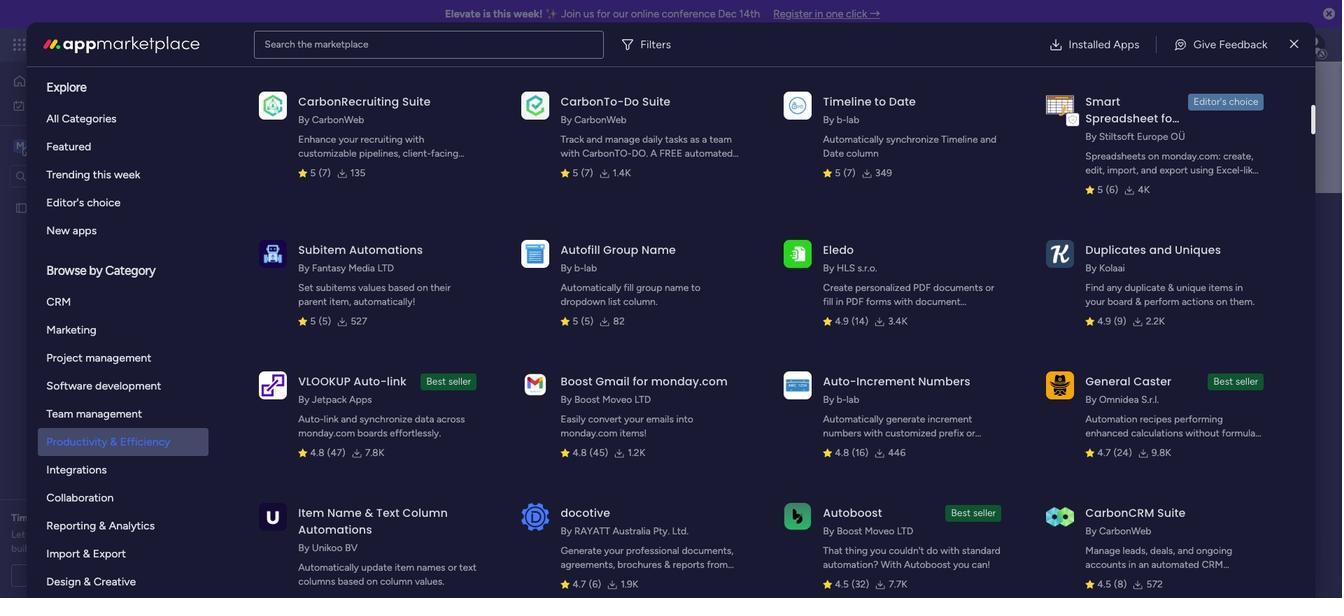Task type: vqa. For each thing, say whether or not it's contained in the screenshot.
if
no



Task type: locate. For each thing, give the bounding box(es) containing it.
test
[[33, 202, 51, 214]]

what
[[111, 529, 133, 541]]

(32)
[[852, 579, 870, 591]]

best seller up formula
[[1214, 376, 1259, 388]]

new
[[46, 224, 70, 237]]

auto- inside auto-increment numbers by b-lab
[[824, 374, 857, 390]]

with up the client-
[[405, 134, 424, 146]]

import
[[46, 548, 80, 561]]

2 horizontal spatial monday
[[1140, 573, 1176, 585]]

1 horizontal spatial ltd
[[635, 394, 651, 406]]

date up automatically synchronize timeline and date column at the top of page
[[890, 94, 916, 110]]

give feedback link
[[1163, 30, 1280, 58]]

a down the import & export
[[89, 570, 94, 582]]

by left 572
[[1127, 573, 1138, 585]]

automated inside track and manage daily tasks as a team with carbonto-do. a free automated task management system.
[[685, 148, 733, 160]]

client-
[[403, 148, 431, 160]]

1 vertical spatial or
[[448, 562, 457, 574]]

1 vertical spatial this
[[93, 168, 111, 181]]

your inside enhance your recruiting with customizable pipelines, client-facing dashboards, automation & more.
[[339, 134, 358, 146]]

app logo image for timeline to date
[[784, 92, 812, 120]]

automations
[[349, 242, 423, 258], [299, 522, 372, 538]]

work up all
[[47, 99, 68, 111]]

1 4.9 from the left
[[836, 316, 849, 328]]

editor's down search in workspace field
[[46, 196, 84, 209]]

1 horizontal spatial date
[[890, 94, 916, 110]]

carbonrecruiting suite by carbonweb
[[299, 94, 431, 126]]

1 horizontal spatial 4.9
[[1098, 316, 1112, 328]]

4.7 down the agreements,
[[573, 579, 586, 591]]

monday down the spreadsheet
[[1086, 127, 1134, 144]]

1 horizontal spatial editor's choice
[[1194, 96, 1259, 108]]

automatically inside automatically generate increment numbers with customized prefix or suffix format
[[824, 414, 884, 426]]

auto- up by jetpack apps
[[354, 374, 387, 390]]

for up oü
[[1162, 111, 1177, 127]]

development
[[95, 379, 161, 393]]

ltd up couldn't
[[898, 526, 914, 538]]

auto- down jetpack
[[299, 414, 324, 426]]

dashboards
[[315, 316, 366, 328]]

auto- inside auto-link and synchronize data across monday.com boards effortlessly.
[[299, 414, 324, 426]]

& inside enhance your recruiting with customizable pipelines, client-facing dashboards, automation & more.
[[407, 162, 413, 174]]

editor's up monday.com:
[[1194, 96, 1227, 108]]

for
[[597, 8, 611, 20], [1162, 111, 1177, 127], [633, 374, 648, 390], [36, 513, 49, 524]]

so
[[33, 543, 43, 555]]

a
[[702, 134, 707, 146], [89, 570, 94, 582]]

0 vertical spatial ltd
[[378, 263, 394, 274]]

2 vertical spatial lab
[[847, 394, 860, 406]]

1 vertical spatial monday
[[1086, 127, 1134, 144]]

work inside button
[[47, 99, 68, 111]]

0 horizontal spatial boards
[[303, 282, 337, 296]]

1 vertical spatial an
[[1139, 559, 1150, 571]]

with inside automatically generate increment numbers with customized prefix or suffix format
[[864, 428, 883, 440]]

option
[[0, 195, 179, 198]]

autoboost down do
[[905, 559, 951, 571]]

date inside timeline to date by b-lab
[[890, 94, 916, 110]]

workspace for main workspace
[[59, 139, 115, 152]]

1 horizontal spatial synchronize
[[887, 134, 939, 146]]

& right design
[[84, 576, 91, 589]]

a inside track and manage daily tasks as a team with carbonto-do. a free automated task management system.
[[702, 134, 707, 146]]

automatically for auto-
[[824, 414, 884, 426]]

all
[[46, 112, 59, 125]]

2 4.9 from the left
[[1098, 316, 1112, 328]]

3 4.8 from the left
[[836, 447, 850, 459]]

0 horizontal spatial (5)
[[319, 316, 331, 328]]

lab for timeline
[[847, 114, 860, 126]]

documents,
[[682, 545, 734, 557]]

2 5 (7) from the left
[[573, 167, 594, 179]]

1 horizontal spatial name
[[642, 242, 676, 258]]

an
[[51, 513, 62, 524], [1139, 559, 1150, 571]]

1 horizontal spatial a
[[702, 134, 707, 146]]

an down leads,
[[1139, 559, 1150, 571]]

for inside time for an expert review let our experts review what you've built so far. free of charge
[[36, 513, 49, 524]]

app logo image for autofill group name
[[522, 240, 550, 268]]

0 horizontal spatial to
[[692, 282, 701, 294]]

0 horizontal spatial by
[[89, 263, 102, 279]]

0 vertical spatial moveo
[[603, 394, 633, 406]]

suite inside carbonrecruiting suite by carbonweb
[[402, 94, 431, 110]]

0 horizontal spatial editor's choice
[[46, 196, 121, 209]]

rayatt
[[575, 526, 611, 538]]

automatically inside automatically fill group name to dropdown list column.
[[561, 282, 622, 294]]

5 (7) left 349
[[836, 167, 856, 179]]

auto-increment numbers by b-lab
[[824, 374, 971, 406]]

help image
[[1255, 38, 1269, 52]]

automatically inside automatically update item names or text columns based on column values.
[[299, 562, 359, 574]]

couldn't
[[889, 545, 925, 557]]

manage
[[605, 134, 640, 146]]

2 5 (5) from the left
[[573, 316, 594, 328]]

1 horizontal spatial autoboost
[[905, 559, 951, 571]]

4.8 for boost gmail for monday.com
[[573, 447, 587, 459]]

5 down parent
[[310, 316, 316, 328]]

2 vertical spatial b-
[[837, 394, 847, 406]]

& inside item name & text column automations by unikoo bv
[[365, 506, 374, 522]]

best for caster
[[1214, 376, 1234, 388]]

give feedback button
[[1163, 30, 1280, 58]]

work for my
[[47, 99, 68, 111]]

(9)
[[1115, 316, 1127, 328]]

and inside the manage leads, deals, and ongoing accounts in an automated crm powered by monday sales crm.
[[1178, 545, 1195, 557]]

by inside the duplicates and uniques by kolaai
[[1086, 263, 1097, 274]]

search everything image
[[1224, 38, 1238, 52]]

monday.com up "4.8 (47)"
[[299, 428, 355, 440]]

see plans button
[[226, 34, 293, 55]]

1 horizontal spatial 5 (5)
[[573, 316, 594, 328]]

your down the australia
[[604, 545, 624, 557]]

and inside the duplicates and uniques by kolaai
[[1150, 242, 1173, 258]]

1 4.5 from the left
[[836, 579, 849, 591]]

lab inside autofill group name by b-lab
[[584, 263, 597, 274]]

boost up thing
[[837, 526, 863, 538]]

4.8 left the (47) at bottom left
[[310, 447, 325, 459]]

on inside automatically update item names or text columns based on column values.
[[367, 576, 378, 588]]

(6) down import,
[[1107, 184, 1119, 196]]

1 vertical spatial (6)
[[589, 579, 602, 591]]

1 5 (5) from the left
[[310, 316, 331, 328]]

carbonweb down the carbonrecruiting
[[312, 114, 364, 126]]

1 horizontal spatial based
[[388, 282, 415, 294]]

1 horizontal spatial apps
[[1114, 37, 1140, 51]]

boost gmail for monday.com by boost moveo ltd
[[561, 374, 728, 406]]

ltd up members
[[378, 263, 394, 274]]

app logo image for auto-increment numbers
[[784, 372, 812, 400]]

your down 'find'
[[1086, 296, 1106, 308]]

home button
[[8, 70, 151, 92]]

notifications image
[[1097, 38, 1111, 52]]

on down items
[[1217, 296, 1228, 308]]

export
[[1160, 165, 1189, 176]]

0 horizontal spatial (7)
[[319, 167, 331, 179]]

&
[[407, 162, 413, 174], [1169, 282, 1175, 294], [1136, 296, 1142, 308], [110, 436, 117, 449], [365, 506, 374, 522], [99, 520, 106, 533], [83, 548, 90, 561], [665, 559, 671, 571], [84, 576, 91, 589]]

synchronize up 349
[[887, 134, 939, 146]]

eledo by hls s.r.o.
[[824, 242, 878, 274]]

0 vertical spatial b-
[[837, 114, 847, 126]]

carbonweb down carboncrm
[[1100, 526, 1152, 538]]

1 vertical spatial autoboost
[[905, 559, 951, 571]]

carbonweb for carboncrm suite
[[1100, 526, 1152, 538]]

boards up 7.8k
[[358, 428, 388, 440]]

5 down the track
[[573, 167, 579, 179]]

446
[[889, 447, 906, 459]]

4.8 for auto-increment numbers
[[836, 447, 850, 459]]

using
[[1191, 165, 1215, 176]]

auto- for increment
[[824, 374, 857, 390]]

4.9 for and
[[1098, 316, 1112, 328]]

formula
[[1223, 428, 1256, 440]]

5 (7) for timeline to date
[[836, 167, 856, 179]]

app logo image for duplicates and uniques
[[1047, 240, 1075, 268]]

schedule a meeting button
[[11, 565, 167, 587]]

0 horizontal spatial date
[[824, 148, 844, 160]]

0 horizontal spatial editor's
[[46, 196, 84, 209]]

automatically up numbers
[[824, 414, 884, 426]]

0 horizontal spatial moveo
[[603, 394, 633, 406]]

0 horizontal spatial based
[[338, 576, 364, 588]]

monday.com inside boost gmail for monday.com by boost moveo ltd
[[651, 374, 728, 390]]

0 vertical spatial automated
[[685, 148, 733, 160]]

0 horizontal spatial best
[[427, 376, 446, 388]]

apps right notifications image
[[1114, 37, 1140, 51]]

3.4k
[[889, 316, 908, 328]]

5 (7) down carbonto-
[[573, 167, 594, 179]]

seller up formula
[[1236, 376, 1259, 388]]

2 horizontal spatial workspace
[[485, 316, 533, 328]]

1 horizontal spatial suite
[[643, 94, 671, 110]]

name inside autofill group name by b-lab
[[642, 242, 676, 258]]

best seller up 'standard'
[[952, 508, 997, 520]]

timeline to date by b-lab
[[824, 94, 916, 126]]

0 horizontal spatial ltd
[[378, 263, 394, 274]]

0 horizontal spatial best seller
[[427, 376, 471, 388]]

1 5 (7) from the left
[[310, 167, 331, 179]]

on inside find any duplicate & unique items in your board & perform actions on them.
[[1217, 296, 1228, 308]]

subitem automations by fantasy media ltd
[[299, 242, 423, 274]]

2 (7) from the left
[[581, 167, 594, 179]]

(7) right task on the left top of page
[[581, 167, 594, 179]]

link up auto-link and synchronize data across monday.com boards effortlessly.
[[387, 374, 407, 390]]

0 horizontal spatial our
[[28, 529, 42, 541]]

lab inside timeline to date by b-lab
[[847, 114, 860, 126]]

best up performing
[[1214, 376, 1234, 388]]

5 (5) down dropdown
[[573, 316, 594, 328]]

them.
[[1231, 296, 1255, 308]]

monday.com up '4.8 (45)'
[[561, 428, 618, 440]]

dec
[[719, 8, 737, 20]]

in
[[815, 8, 824, 20], [1236, 282, 1244, 294], [457, 316, 465, 328], [1129, 559, 1137, 571]]

0 vertical spatial based
[[388, 282, 415, 294]]

by inside boost gmail for monday.com by boost moveo ltd
[[561, 394, 572, 406]]

0 horizontal spatial 5 (7)
[[310, 167, 331, 179]]

0 horizontal spatial 5 (5)
[[310, 316, 331, 328]]

automatically for autofill
[[561, 282, 622, 294]]

monday.com up into
[[651, 374, 728, 390]]

& down the client-
[[407, 162, 413, 174]]

convert
[[588, 414, 622, 426]]

a inside button
[[89, 570, 94, 582]]

1 horizontal spatial this
[[467, 316, 483, 328]]

best seller up across
[[427, 376, 471, 388]]

moveo down gmail
[[603, 394, 633, 406]]

and
[[587, 134, 603, 146], [981, 134, 997, 146], [1142, 165, 1158, 176], [1150, 242, 1173, 258], [297, 316, 313, 328], [341, 414, 357, 426], [1178, 545, 1195, 557]]

your
[[339, 134, 358, 146], [1086, 296, 1106, 308], [625, 414, 644, 426], [604, 545, 624, 557]]

4.9 for by
[[836, 316, 849, 328]]

3 (7) from the left
[[844, 167, 856, 179]]

5 for subitem automations
[[310, 316, 316, 328]]

crm up crm.
[[1203, 559, 1224, 571]]

1 horizontal spatial 4.5
[[1098, 579, 1112, 591]]

based up the automatically!
[[388, 282, 415, 294]]

1 horizontal spatial column
[[847, 148, 879, 160]]

meeting
[[96, 570, 133, 582]]

you up with
[[871, 545, 887, 557]]

automatically inside automatically synchronize timeline and date column
[[824, 134, 884, 146]]

1 horizontal spatial work
[[113, 36, 138, 53]]

uniques
[[1176, 242, 1222, 258]]

trending this week
[[46, 168, 140, 181]]

carbonweb inside carboncrm suite by carbonweb
[[1100, 526, 1152, 538]]

2 horizontal spatial seller
[[1236, 376, 1259, 388]]

b- inside timeline to date by b-lab
[[837, 114, 847, 126]]

review up what
[[96, 513, 127, 524]]

of
[[84, 543, 93, 555]]

editor's choice
[[1194, 96, 1259, 108], [46, 196, 121, 209]]

in for find any duplicate & unique items in your board & perform actions on them.
[[1236, 282, 1244, 294]]

jetpack
[[312, 394, 347, 406]]

spreadsheets on monday.com: create, edit, import, and export using excel-like features.
[[1086, 151, 1259, 190]]

values
[[358, 282, 386, 294]]

best up data
[[427, 376, 446, 388]]

moveo inside boost gmail for monday.com by boost moveo ltd
[[603, 394, 633, 406]]

& down "professional"
[[665, 559, 671, 571]]

1 horizontal spatial crm
[[1203, 559, 1224, 571]]

4.5 for 4.5 (32)
[[836, 579, 849, 591]]

1 horizontal spatial link
[[387, 374, 407, 390]]

4.7 for 4.7 (24)
[[1098, 447, 1112, 459]]

app logo image for carbonrecruiting suite
[[259, 92, 287, 120]]

moveo up thing
[[865, 526, 895, 538]]

crm inside the manage leads, deals, and ongoing accounts in an automated crm powered by monday sales crm.
[[1203, 559, 1224, 571]]

app logo image
[[259, 92, 287, 120], [522, 92, 550, 120], [784, 92, 812, 120], [1047, 92, 1075, 120], [259, 240, 287, 268], [522, 240, 550, 268], [784, 240, 812, 268], [1047, 240, 1075, 268], [259, 372, 287, 400], [784, 372, 812, 400], [1047, 372, 1075, 400], [522, 372, 550, 400], [259, 503, 287, 531], [522, 503, 550, 531], [784, 503, 812, 531], [1047, 503, 1075, 531]]

1 vertical spatial to
[[692, 282, 701, 294]]

automatically down timeline to date by b-lab at top right
[[824, 134, 884, 146]]

& inside generate your professional documents, agreements, brochures & reports from monday.com
[[665, 559, 671, 571]]

select product image
[[13, 38, 27, 52]]

5 down dropdown
[[573, 316, 579, 328]]

0 vertical spatial synchronize
[[887, 134, 939, 146]]

reports
[[673, 559, 705, 571]]

2 horizontal spatial auto-
[[824, 374, 857, 390]]

(7) for carbonrecruiting
[[319, 167, 331, 179]]

2 4.8 from the left
[[573, 447, 587, 459]]

0 vertical spatial autoboost
[[824, 506, 883, 522]]

4.8 left (16)
[[836, 447, 850, 459]]

1 vertical spatial a
[[89, 570, 94, 582]]

in inside find any duplicate & unique items in your board & perform actions on them.
[[1236, 282, 1244, 294]]

1 vertical spatial synchronize
[[360, 414, 413, 426]]

on left "their"
[[417, 282, 428, 294]]

by inside docotive by rayatt australia pty. ltd.
[[561, 526, 572, 538]]

a right as
[[702, 134, 707, 146]]

1 horizontal spatial (6)
[[1107, 184, 1119, 196]]

4.7 left (24)
[[1098, 447, 1112, 459]]

1 vertical spatial link
[[324, 414, 339, 426]]

(7) left 349
[[844, 167, 856, 179]]

items!
[[620, 428, 647, 440]]

2 4.5 from the left
[[1098, 579, 1112, 591]]

boost up easily
[[575, 394, 600, 406]]

1 vertical spatial boards
[[358, 428, 388, 440]]

workspace for add workspace
[[368, 233, 416, 244]]

0 vertical spatial crm
[[46, 295, 71, 309]]

ltd inside boost gmail for monday.com by boost moveo ltd
[[635, 394, 651, 406]]

carboncrm
[[1086, 506, 1155, 522]]

suite inside carbonto-do suite by carbonweb
[[643, 94, 671, 110]]

this right recently
[[467, 316, 483, 328]]

m
[[16, 140, 24, 152]]

(6) for 4.7 (6)
[[589, 579, 602, 591]]

by inside timeline to date by b-lab
[[824, 114, 835, 126]]

synchronize inside automatically synchronize timeline and date column
[[887, 134, 939, 146]]

1 vertical spatial work
[[47, 99, 68, 111]]

dapulse x slim image
[[1291, 36, 1299, 53]]

crm up marketing
[[46, 295, 71, 309]]

synchronize up effortlessly.
[[360, 414, 413, 426]]

management
[[141, 36, 218, 53], [581, 162, 639, 174], [85, 351, 151, 365], [76, 407, 142, 421]]

4.9 left (14)
[[836, 316, 849, 328]]

column up 349
[[847, 148, 879, 160]]

(5) for autofill
[[581, 316, 594, 328]]

with right do
[[941, 545, 960, 557]]

carbonweb
[[312, 114, 364, 126], [575, 114, 627, 126], [1100, 526, 1152, 538]]

1 vertical spatial name
[[327, 506, 362, 522]]

in for boards and dashboards you visited recently in this workspace
[[457, 316, 465, 328]]

automatically up columns on the left bottom of the page
[[299, 562, 359, 574]]

1 4.8 from the left
[[310, 447, 325, 459]]

monday.com down the agreements,
[[561, 573, 618, 585]]

an inside time for an expert review let our experts review what you've built so far. free of charge
[[51, 513, 62, 524]]

with inside that thing you couldn't do with standard automation? with autoboost you can!
[[941, 545, 960, 557]]

numbers
[[824, 428, 862, 440]]

1 vertical spatial workspace
[[368, 233, 416, 244]]

lab inside auto-increment numbers by b-lab
[[847, 394, 860, 406]]

3 5 (7) from the left
[[836, 167, 856, 179]]

this left week on the top of the page
[[93, 168, 111, 181]]

name right item
[[327, 506, 362, 522]]

for inside smart spreadsheet for monday
[[1162, 111, 1177, 127]]

1 vertical spatial our
[[28, 529, 42, 541]]

None field
[[346, 200, 1286, 229]]

0 horizontal spatial seller
[[449, 376, 471, 388]]

daily
[[643, 134, 663, 146]]

0 vertical spatial an
[[51, 513, 62, 524]]

timeline inside timeline to date by b-lab
[[824, 94, 872, 110]]

in down leads,
[[1129, 559, 1137, 571]]

boards and dashboards you visited recently in this workspace
[[264, 316, 533, 328]]

seller up 'standard'
[[974, 508, 997, 520]]

lab for autofill
[[584, 263, 597, 274]]

0 vertical spatial editor's
[[1194, 96, 1227, 108]]

or inside automatically generate increment numbers with customized prefix or suffix format
[[967, 428, 976, 440]]

by right browse
[[89, 263, 102, 279]]

app logo image for carbonto-do suite
[[522, 92, 550, 120]]

our inside time for an expert review let our experts review what you've built so far. free of charge
[[28, 529, 42, 541]]

link down jetpack
[[324, 414, 339, 426]]

4.7 (24)
[[1098, 447, 1133, 459]]

2 vertical spatial column
[[380, 576, 413, 588]]

1 vertical spatial crm
[[1203, 559, 1224, 571]]

by inside carbonto-do suite by carbonweb
[[561, 114, 572, 126]]

& right free
[[83, 548, 90, 561]]

0 horizontal spatial you
[[369, 316, 385, 328]]

far.
[[46, 543, 60, 555]]

(5) for subitem
[[319, 316, 331, 328]]

automations up "media"
[[349, 242, 423, 258]]

0 horizontal spatial (6)
[[589, 579, 602, 591]]

monday
[[62, 36, 110, 53], [1086, 127, 1134, 144], [1140, 573, 1176, 585]]

1 vertical spatial b-
[[575, 263, 584, 274]]

seller up across
[[449, 376, 471, 388]]

2 (5) from the left
[[581, 316, 594, 328]]

0 vertical spatial or
[[967, 428, 976, 440]]

2 horizontal spatial you
[[954, 559, 970, 571]]

docotive
[[561, 506, 611, 522]]

powered
[[1086, 573, 1125, 585]]

based down update
[[338, 576, 364, 588]]

for right gmail
[[633, 374, 648, 390]]

carbonweb inside carbonrecruiting suite by carbonweb
[[312, 114, 364, 126]]

0 vertical spatial to
[[875, 94, 887, 110]]

suite up recruiting
[[402, 94, 431, 110]]

choice up create,
[[1230, 96, 1259, 108]]

monday.com inside generate your professional documents, agreements, brochures & reports from monday.com
[[561, 573, 618, 585]]

1 horizontal spatial workspace
[[368, 233, 416, 244]]

(7) for timeline
[[844, 167, 856, 179]]

carbonweb down carbonto-
[[575, 114, 627, 126]]

inbox image
[[1128, 38, 1142, 52]]

a
[[651, 148, 657, 160]]

automations up unikoo
[[299, 522, 372, 538]]

0 horizontal spatial automated
[[685, 148, 733, 160]]

(5) down parent
[[319, 316, 331, 328]]

5 (7) for carbonto-do suite
[[573, 167, 594, 179]]

1 vertical spatial based
[[338, 576, 364, 588]]

on
[[1149, 151, 1160, 162], [417, 282, 428, 294], [1217, 296, 1228, 308], [367, 576, 378, 588]]

0 vertical spatial (6)
[[1107, 184, 1119, 196]]

autoboost up by boost moveo ltd
[[824, 506, 883, 522]]

name right group
[[642, 242, 676, 258]]

this right is
[[493, 8, 511, 20]]

suite inside carboncrm suite by carbonweb
[[1158, 506, 1186, 522]]

0 horizontal spatial apps
[[349, 394, 372, 406]]

(6) for 5 (6)
[[1107, 184, 1119, 196]]

professional
[[626, 545, 680, 557]]

find any duplicate & unique items in your board & perform actions on them.
[[1086, 282, 1255, 308]]

members
[[354, 282, 400, 296]]

0 vertical spatial apps
[[1114, 37, 1140, 51]]

0 horizontal spatial suite
[[402, 94, 431, 110]]

name
[[665, 282, 689, 294]]

b- for autofill
[[575, 263, 584, 274]]

b- for auto-
[[837, 394, 847, 406]]

invite members image
[[1159, 38, 1173, 52]]

0 vertical spatial automations
[[349, 242, 423, 258]]

update
[[361, 562, 393, 574]]

1 horizontal spatial (5)
[[581, 316, 594, 328]]

best seller
[[427, 376, 471, 388], [1214, 376, 1259, 388], [952, 508, 997, 520]]

editor's choice up create,
[[1194, 96, 1259, 108]]

column
[[847, 148, 879, 160], [1086, 442, 1119, 454], [380, 576, 413, 588]]

1 vertical spatial choice
[[87, 196, 121, 209]]

1 horizontal spatial moveo
[[865, 526, 895, 538]]

column inside the automation recipes performing enhanced calculations without formula column
[[1086, 442, 1119, 454]]

b- inside autofill group name by b-lab
[[575, 263, 584, 274]]

you right 527
[[369, 316, 385, 328]]

week!
[[514, 8, 543, 20]]

column inside automatically update item names or text columns based on column values.
[[380, 576, 413, 588]]

choice down trending this week
[[87, 196, 121, 209]]

lab for auto-
[[847, 394, 860, 406]]

increment
[[928, 414, 973, 426]]

5 for carbonrecruiting suite
[[310, 167, 316, 179]]

autoboost inside that thing you couldn't do with standard automation? with autoboost you can!
[[905, 559, 951, 571]]

boards
[[303, 282, 337, 296], [358, 428, 388, 440]]

0 horizontal spatial column
[[380, 576, 413, 588]]

0 vertical spatial work
[[113, 36, 138, 53]]

to up automatically synchronize timeline and date column at the top of page
[[875, 94, 887, 110]]

and inside automatically synchronize timeline and date column
[[981, 134, 997, 146]]

see
[[245, 39, 262, 50]]

best up 'standard'
[[952, 508, 971, 520]]

1 vertical spatial automations
[[299, 522, 372, 538]]

4.5 left (8)
[[1098, 579, 1112, 591]]

with up task on the left top of page
[[561, 148, 580, 160]]

suffix
[[824, 442, 848, 454]]

name inside item name & text column automations by unikoo bv
[[327, 506, 362, 522]]

as
[[691, 134, 700, 146]]

1 (7) from the left
[[319, 167, 331, 179]]

1 (5) from the left
[[319, 316, 331, 328]]

monday.com inside auto-link and synchronize data across monday.com boards effortlessly.
[[299, 428, 355, 440]]

b- inside auto-increment numbers by b-lab
[[837, 394, 847, 406]]

dashboards,
[[299, 162, 352, 174]]

collaboration
[[46, 492, 114, 505]]

0 vertical spatial link
[[387, 374, 407, 390]]

1.4k
[[613, 167, 631, 179]]

work for monday
[[113, 36, 138, 53]]

our up so on the bottom left of page
[[28, 529, 42, 541]]

brad klo image
[[1304, 34, 1326, 56]]

and inside auto-link and synchronize data across monday.com boards effortlessly.
[[341, 414, 357, 426]]

0 vertical spatial this
[[493, 8, 511, 20]]

5 for carbonto-do suite
[[573, 167, 579, 179]]

date down timeline to date by b-lab at top right
[[824, 148, 844, 160]]

in inside the manage leads, deals, and ongoing accounts in an automated crm powered by monday sales crm.
[[1129, 559, 1137, 571]]

automated down deals,
[[1152, 559, 1200, 571]]



Task type: describe. For each thing, give the bounding box(es) containing it.
give
[[1194, 37, 1217, 51]]

by boost moveo ltd
[[824, 526, 914, 538]]

sales
[[1178, 573, 1200, 585]]

permissions
[[417, 282, 477, 296]]

marketplace
[[315, 38, 369, 50]]

carbonweb for carbonrecruiting suite
[[312, 114, 364, 126]]

by inside eledo by hls s.r.o.
[[824, 263, 835, 274]]

& down duplicate
[[1136, 296, 1142, 308]]

monday.com inside easily convert your emails into monday.com items!
[[561, 428, 618, 440]]

for right us
[[597, 8, 611, 20]]

1.9k
[[621, 579, 639, 591]]

system.
[[642, 162, 675, 174]]

stiltsoft
[[1100, 131, 1135, 143]]

week
[[114, 168, 140, 181]]

in left one
[[815, 8, 824, 20]]

that thing you couldn't do with standard automation? with autoboost you can!
[[824, 545, 1001, 571]]

europe
[[1138, 131, 1169, 143]]

by omnidea s.r.l.
[[1086, 394, 1160, 406]]

by inside subitem automations by fantasy media ltd
[[299, 263, 310, 274]]

in for manage leads, deals, and ongoing accounts in an automated crm powered by monday sales crm.
[[1129, 559, 1137, 571]]

best for auto-
[[427, 376, 446, 388]]

& left efficiency
[[110, 436, 117, 449]]

based inside set subitems values based on their parent item, automatically!
[[388, 282, 415, 294]]

1 vertical spatial apps
[[349, 394, 372, 406]]

autofill group name by b-lab
[[561, 242, 676, 274]]

0 vertical spatial you
[[369, 316, 385, 328]]

best seller for caster
[[1214, 376, 1259, 388]]

management inside track and manage daily tasks as a team with carbonto-do. a free automated task management system.
[[581, 162, 639, 174]]

1 vertical spatial editor's choice
[[46, 196, 121, 209]]

on inside spreadsheets on monday.com: create, edit, import, and export using excel-like features.
[[1149, 151, 1160, 162]]

recent boards
[[264, 282, 337, 296]]

2 vertical spatial boost
[[837, 526, 863, 538]]

automations inside subitem automations by fantasy media ltd
[[349, 242, 423, 258]]

facing
[[431, 148, 459, 160]]

9.8k
[[1152, 447, 1172, 459]]

5 (5) for autofill
[[573, 316, 594, 328]]

or inside automatically update item names or text columns based on column values.
[[448, 562, 457, 574]]

0 vertical spatial editor's choice
[[1194, 96, 1259, 108]]

main workspace
[[32, 139, 115, 152]]

0 horizontal spatial crm
[[46, 295, 71, 309]]

1 horizontal spatial auto-
[[354, 374, 387, 390]]

duplicates and uniques by kolaai
[[1086, 242, 1222, 274]]

your inside easily convert your emails into monday.com items!
[[625, 414, 644, 426]]

2 vertical spatial you
[[954, 559, 970, 571]]

timeline inside automatically synchronize timeline and date column
[[942, 134, 979, 146]]

0 vertical spatial by
[[89, 263, 102, 279]]

installed apps button
[[1039, 30, 1151, 58]]

an inside the manage leads, deals, and ongoing accounts in an automated crm powered by monday sales crm.
[[1139, 559, 1150, 571]]

reporting
[[46, 520, 96, 533]]

app logo image for carboncrm suite
[[1047, 503, 1075, 531]]

time
[[11, 513, 33, 524]]

workspace selection element
[[13, 138, 117, 156]]

creative
[[94, 576, 136, 589]]

project management
[[46, 351, 151, 365]]

2 horizontal spatial ltd
[[898, 526, 914, 538]]

date inside automatically synchronize timeline and date column
[[824, 148, 844, 160]]

1 horizontal spatial best
[[952, 508, 971, 520]]

enhance your recruiting with customizable pipelines, client-facing dashboards, automation & more.
[[299, 134, 459, 174]]

✨
[[546, 8, 559, 20]]

5 down the "edit,"
[[1098, 184, 1104, 196]]

items
[[1209, 282, 1234, 294]]

text
[[460, 562, 477, 574]]

data
[[415, 414, 434, 426]]

with inside track and manage daily tasks as a team with carbonto-do. a free automated task management system.
[[561, 148, 580, 160]]

and inside track and manage daily tasks as a team with carbonto-do. a free automated task management system.
[[587, 134, 603, 146]]

effortlessly.
[[390, 428, 441, 440]]

app logo image for docotive
[[522, 503, 550, 531]]

monday inside the manage leads, deals, and ongoing accounts in an automated crm powered by monday sales crm.
[[1140, 573, 1176, 585]]

without
[[1186, 428, 1220, 440]]

do
[[927, 545, 939, 557]]

suite for carboncrm suite
[[1158, 506, 1186, 522]]

0 vertical spatial choice
[[1230, 96, 1259, 108]]

0 horizontal spatial monday
[[62, 36, 110, 53]]

(7) for carbonto-
[[581, 167, 594, 179]]

& up 'perform'
[[1169, 282, 1175, 294]]

apps marketplace image
[[44, 36, 200, 53]]

track
[[561, 134, 584, 146]]

app logo image for item name & text column automations
[[259, 503, 287, 531]]

by inside carboncrm suite by carbonweb
[[1086, 526, 1097, 538]]

1 horizontal spatial seller
[[974, 508, 997, 520]]

your inside generate your professional documents, agreements, brochures & reports from monday.com
[[604, 545, 624, 557]]

general
[[1086, 374, 1131, 390]]

best seller for auto-
[[427, 376, 471, 388]]

ltd.
[[672, 526, 689, 538]]

more.
[[415, 162, 440, 174]]

search
[[265, 38, 295, 50]]

docotive by rayatt australia pty. ltd.
[[561, 506, 689, 538]]

installed apps
[[1069, 37, 1140, 51]]

1 horizontal spatial best seller
[[952, 508, 997, 520]]

installed
[[1069, 37, 1111, 51]]

columns
[[299, 576, 336, 588]]

trending
[[46, 168, 90, 181]]

task
[[561, 162, 579, 174]]

customizable
[[299, 148, 357, 160]]

0 vertical spatial boost
[[561, 374, 593, 390]]

filters button
[[616, 30, 683, 58]]

for inside boost gmail for monday.com by boost moveo ltd
[[633, 374, 648, 390]]

b- for timeline
[[837, 114, 847, 126]]

→
[[870, 8, 881, 20]]

item name & text column automations by unikoo bv
[[299, 506, 448, 555]]

carbonweb inside carbonto-do suite by carbonweb
[[575, 114, 627, 126]]

5 for timeline to date
[[836, 167, 841, 179]]

monday inside smart spreadsheet for monday
[[1086, 127, 1134, 144]]

across
[[437, 414, 465, 426]]

to inside automatically fill group name to dropdown list column.
[[692, 282, 701, 294]]

workspace image
[[13, 138, 27, 154]]

agreements,
[[561, 559, 616, 571]]

oü
[[1171, 131, 1186, 143]]

1 vertical spatial moveo
[[865, 526, 895, 538]]

app logo image for eledo
[[784, 240, 812, 268]]

5 (7) for carbonrecruiting suite
[[310, 167, 331, 179]]

unique
[[1177, 282, 1207, 294]]

by inside auto-increment numbers by b-lab
[[824, 394, 835, 406]]

gmail
[[596, 374, 630, 390]]

(24)
[[1114, 447, 1133, 459]]

based inside automatically update item names or text columns based on column values.
[[338, 576, 364, 588]]

4.5 for 4.5 (8)
[[1098, 579, 1112, 591]]

5 (6)
[[1098, 184, 1119, 196]]

list
[[608, 296, 621, 308]]

apps inside button
[[1114, 37, 1140, 51]]

1 vertical spatial boost
[[575, 394, 600, 406]]

auto- for link
[[299, 414, 324, 426]]

s.r.l.
[[1142, 394, 1160, 406]]

boards inside auto-link and synchronize data across monday.com boards effortlessly.
[[358, 428, 388, 440]]

4.7 (6)
[[573, 579, 602, 591]]

group
[[604, 242, 639, 258]]

with inside enhance your recruiting with customizable pipelines, client-facing dashboards, automation & more.
[[405, 134, 424, 146]]

0 horizontal spatial choice
[[87, 196, 121, 209]]

by jetpack apps
[[299, 394, 372, 406]]

column.
[[624, 296, 658, 308]]

by inside carbonrecruiting suite by carbonweb
[[299, 114, 310, 126]]

on inside set subitems values based on their parent item, automatically!
[[417, 282, 428, 294]]

by inside item name & text column automations by unikoo bv
[[299, 543, 310, 555]]

expert
[[64, 513, 94, 524]]

column inside automatically synchronize timeline and date column
[[847, 148, 879, 160]]

their
[[431, 282, 451, 294]]

click
[[847, 8, 868, 20]]

online
[[631, 8, 660, 20]]

0 horizontal spatial this
[[93, 168, 111, 181]]

to inside timeline to date by b-lab
[[875, 94, 887, 110]]

0 vertical spatial review
[[96, 513, 127, 524]]

my work button
[[8, 94, 151, 117]]

software development
[[46, 379, 161, 393]]

5 (5) for subitem
[[310, 316, 331, 328]]

349
[[876, 167, 893, 179]]

omnidea
[[1100, 394, 1140, 406]]

by inside the manage leads, deals, and ongoing accounts in an automated crm powered by monday sales crm.
[[1127, 573, 1138, 585]]

2 vertical spatial workspace
[[485, 316, 533, 328]]

experts
[[45, 529, 77, 541]]

1 vertical spatial you
[[871, 545, 887, 557]]

ltd inside subitem automations by fantasy media ltd
[[378, 263, 394, 274]]

create,
[[1224, 151, 1254, 162]]

Search in workspace field
[[29, 168, 117, 184]]

automated inside the manage leads, deals, and ongoing accounts in an automated crm powered by monday sales crm.
[[1152, 559, 1200, 571]]

by inside autofill group name by b-lab
[[561, 263, 572, 274]]

app logo image for boost gmail for monday.com
[[522, 372, 550, 400]]

and inside spreadsheets on monday.com: create, edit, import, and export using excel-like features.
[[1142, 165, 1158, 176]]

automations inside item name & text column automations by unikoo bv
[[299, 522, 372, 538]]

duplicates
[[1086, 242, 1147, 258]]

2 vertical spatial this
[[467, 316, 483, 328]]

generate
[[887, 414, 926, 426]]

schedule
[[46, 570, 87, 582]]

synchronize inside auto-link and synchronize data across monday.com boards effortlessly.
[[360, 414, 413, 426]]

0 horizontal spatial autoboost
[[824, 506, 883, 522]]

& left what
[[99, 520, 106, 533]]

recent
[[264, 282, 300, 296]]

4.9 (9)
[[1098, 316, 1127, 328]]

apps image
[[1190, 38, 1204, 52]]

1 horizontal spatial our
[[613, 8, 629, 20]]

1 vertical spatial review
[[80, 529, 109, 541]]

automatically generate increment numbers with customized prefix or suffix format
[[824, 414, 976, 454]]

feedback
[[1220, 37, 1268, 51]]

marketing
[[46, 323, 97, 337]]

time for an expert review let our experts review what you've built so far. free of charge
[[11, 513, 164, 555]]

seller for caster
[[1236, 376, 1259, 388]]

5 for autofill group name
[[573, 316, 579, 328]]

your inside find any duplicate & unique items in your board & perform actions on them.
[[1086, 296, 1106, 308]]

set subitems values based on their parent item, automatically!
[[299, 282, 451, 308]]

1 horizontal spatial editor's
[[1194, 96, 1227, 108]]

easily convert your emails into monday.com items!
[[561, 414, 694, 440]]

automation recipes performing enhanced calculations without formula column
[[1086, 414, 1256, 454]]

category
[[105, 263, 156, 279]]

see plans
[[245, 39, 287, 50]]

increment
[[857, 374, 916, 390]]

my work
[[31, 99, 68, 111]]

link inside auto-link and synchronize data across monday.com boards effortlessly.
[[324, 414, 339, 426]]

public board image
[[15, 201, 28, 215]]

app logo image for subitem automations
[[259, 240, 287, 268]]

add
[[348, 233, 366, 244]]

suite for carbonrecruiting suite
[[402, 94, 431, 110]]

you've
[[135, 529, 164, 541]]

seller for auto-
[[449, 376, 471, 388]]

4.7 for 4.7 (6)
[[573, 579, 586, 591]]

automatically for timeline
[[824, 134, 884, 146]]

test list box
[[0, 193, 179, 409]]

14th
[[740, 8, 761, 20]]



